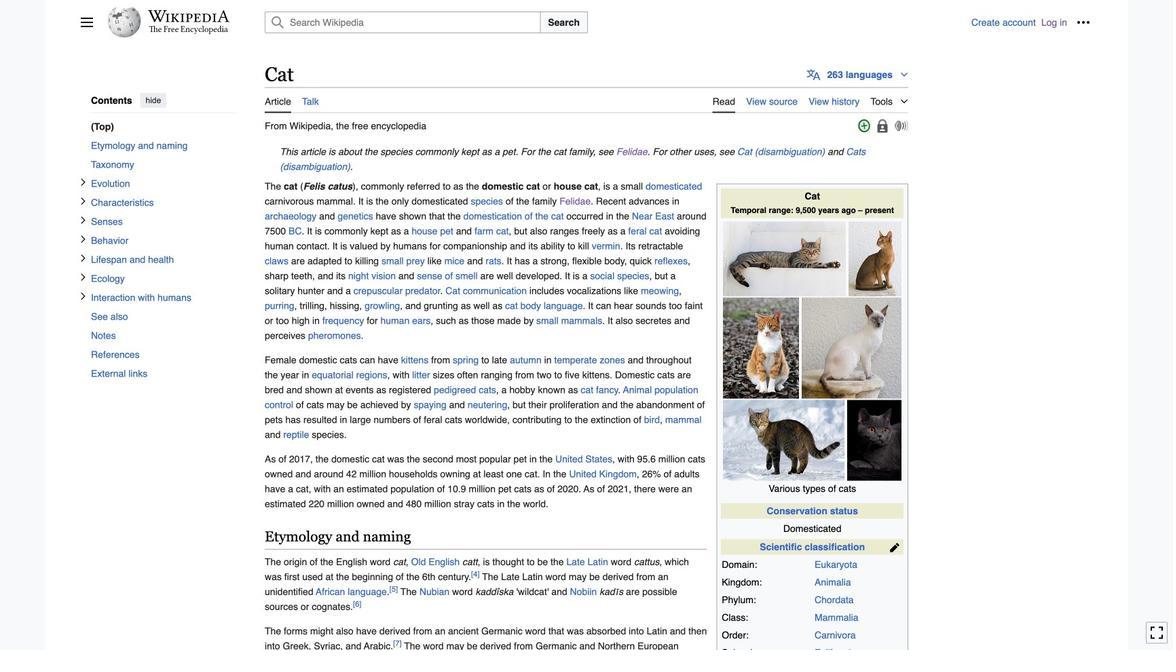 Task type: describe. For each thing, give the bounding box(es) containing it.
1 x small image from the top
[[79, 178, 87, 186]]

this is a good article. click here for more information. image
[[858, 119, 870, 133]]

3 x small image from the top
[[79, 254, 87, 262]]

ellipsis image
[[1077, 16, 1090, 29]]

menu image
[[80, 16, 94, 29]]

2 x small image from the top
[[79, 197, 87, 205]]

4 x small image from the top
[[79, 292, 87, 300]]

3 x small image from the top
[[79, 273, 87, 281]]

page semi-protected image
[[876, 119, 889, 133]]

fullscreen image
[[1150, 626, 1164, 640]]



Task type: locate. For each thing, give the bounding box(es) containing it.
1 x small image from the top
[[79, 216, 87, 224]]

0 vertical spatial x small image
[[79, 178, 87, 186]]

2 vertical spatial x small image
[[79, 273, 87, 281]]

main content
[[259, 61, 1093, 650]]

edit this classification image
[[890, 543, 900, 553]]

the free encyclopedia image
[[149, 26, 228, 35]]

1 vertical spatial x small image
[[79, 197, 87, 205]]

2 x small image from the top
[[79, 235, 87, 243]]

language progressive image
[[807, 68, 821, 81]]

x small image
[[79, 216, 87, 224], [79, 235, 87, 243], [79, 254, 87, 262], [79, 292, 87, 300]]

wikipedia image
[[148, 10, 229, 22]]

note
[[265, 144, 908, 174]]

listen to this article image
[[895, 121, 908, 131]]

Search Wikipedia search field
[[265, 12, 541, 33]]

None search field
[[249, 12, 969, 33]]

personal tools navigation
[[969, 12, 1097, 33]]

x small image
[[79, 178, 87, 186], [79, 197, 87, 205], [79, 273, 87, 281]]



Task type: vqa. For each thing, say whether or not it's contained in the screenshot.
Edit this classification icon on the right of the page
yes



